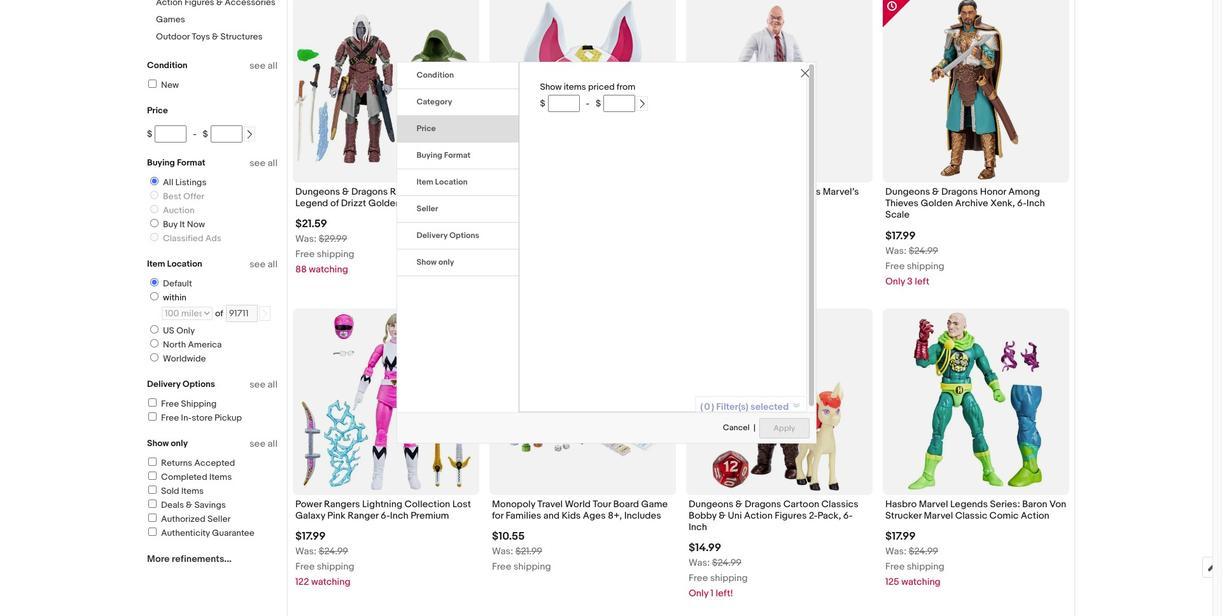 Task type: describe. For each thing, give the bounding box(es) containing it.
dungeons & dragons cartoon classics bobby & uni action figures 2-pack, 6- inch link
[[689, 498, 870, 537]]

shipping for $17.99 was: $24.99 free shipping 125 watching
[[907, 561, 945, 573]]

only for $14.99
[[689, 588, 709, 600]]

world
[[565, 498, 591, 510]]

new
[[161, 80, 179, 90]]

see all for condition
[[250, 60, 278, 72]]

deals & savings link
[[146, 500, 226, 511]]

golden inside the dungeons & dragons honor among thieves golden archive xenk, 6-inch scale
[[921, 198, 953, 210]]

monopoly travel world tour board game for families and kids ages 8+, includes link
[[492, 498, 674, 525]]

classics
[[822, 498, 859, 510]]

hasbro inside hasbro marvel legends series marvel's egghead action figures (6")
[[689, 186, 720, 198]]

it
[[180, 219, 185, 230]]

2 drizzt from the left
[[438, 198, 463, 210]]

power rangers lightning collection lost galaxy pink ranger 6-inch premium link
[[295, 498, 477, 525]]

minimum value text field for price
[[155, 125, 187, 143]]

dungeons & dragons r.a. salvatore's the legend of drizzt golden archive drizzt image
[[293, 0, 479, 183]]

galaxy
[[295, 510, 325, 522]]

fortnite
[[526, 186, 559, 198]]

watching for $21.59 was: $29.99 free shipping 88 watching
[[309, 264, 348, 276]]

games outdoor toys & structures
[[156, 14, 263, 42]]

ages
[[583, 510, 606, 522]]

free shipping
[[161, 399, 217, 409]]

$24.99 for $17.99 was: $24.99 free shipping 125 watching
[[909, 546, 939, 558]]

returns accepted link
[[146, 458, 235, 469]]

6- inside 'dungeons & dragons cartoon classics bobby & uni action figures 2-pack, 6- inch'
[[844, 510, 853, 522]]

was: for $17.99 was: $24.99 free shipping 122 watching
[[295, 546, 317, 558]]

action inside hasbro marvel legends series marvel's egghead action figures (6")
[[730, 198, 759, 210]]

see for delivery options
[[250, 379, 266, 391]]

$ up all listings option
[[147, 129, 152, 139]]

new link
[[146, 80, 179, 90]]

ads
[[205, 233, 221, 244]]

- for show items priced from
[[586, 98, 590, 109]]

deals
[[161, 500, 184, 511]]

0 horizontal spatial only
[[171, 438, 188, 449]]

0 horizontal spatial delivery options
[[147, 379, 215, 390]]

monopoly travel world tour board game for families and kids ages 8+, includes image
[[490, 309, 676, 495]]

1 horizontal spatial options
[[450, 230, 480, 241]]

von
[[1050, 498, 1067, 510]]

Authenticity Guarantee checkbox
[[148, 528, 157, 536]]

Worldwide radio
[[150, 353, 159, 362]]

archive inside dungeons & dragons r.a. salvatore's the legend of drizzt golden archive drizzt
[[403, 198, 436, 210]]

strucker
[[886, 510, 922, 522]]

royale
[[595, 186, 624, 198]]

125
[[886, 576, 900, 588]]

$24.99 for $17.99 was: $24.99 free shipping 122 watching
[[319, 546, 348, 558]]

marvel for strucker
[[919, 498, 948, 510]]

hasbro for $13.99
[[492, 186, 524, 198]]

bobby
[[689, 510, 717, 522]]

all listings link
[[145, 177, 209, 188]]

$ down priced
[[596, 98, 601, 109]]

free right free shipping checkbox
[[161, 399, 179, 409]]

more refinements... button
[[147, 553, 232, 565]]

cancel button
[[723, 418, 751, 439]]

egghead
[[689, 198, 728, 210]]

Free In-store Pickup checkbox
[[148, 413, 157, 421]]

figures inside hasbro marvel legends series marvel's egghead action figures (6")
[[761, 198, 793, 210]]

legends for marvel
[[951, 498, 988, 510]]

0 horizontal spatial price
[[147, 105, 168, 116]]

see all for delivery options
[[250, 379, 278, 391]]

more refinements...
[[147, 553, 232, 565]]

25
[[492, 264, 503, 276]]

0 vertical spatial show
[[540, 81, 562, 92]]

series:
[[990, 498, 1020, 510]]

$10.55 was: $21.99 free shipping
[[492, 530, 551, 573]]

free for $21.59 was: $29.99 free shipping 88 watching
[[295, 249, 315, 261]]

authenticity guarantee
[[161, 528, 255, 539]]

shipping for $14.99 was: $24.99 free shipping only 1 left!
[[710, 573, 748, 585]]

0 horizontal spatial options
[[183, 379, 215, 390]]

within
[[163, 292, 187, 303]]

authenticity guarantee link
[[146, 528, 255, 539]]

$21.99
[[516, 546, 543, 558]]

go image
[[260, 310, 269, 319]]

free shipping link
[[146, 399, 217, 409]]

action inside hasbro marvel legends series: baron von strucker marvel classic comic action
[[1021, 510, 1050, 522]]

0 horizontal spatial show only
[[147, 438, 188, 449]]

Default radio
[[150, 278, 159, 287]]

marvel's
[[823, 186, 859, 198]]

all for buying format
[[268, 157, 278, 169]]

$ down show items priced from
[[540, 98, 545, 109]]

savings
[[194, 500, 226, 511]]

2 vertical spatial show
[[147, 438, 169, 449]]

$17.99 for $17.99 was: $24.99 free shipping 122 watching
[[295, 530, 326, 543]]

ranger
[[348, 510, 379, 522]]

series inside hasbro marvel legends series marvel's egghead action figures (6")
[[794, 186, 821, 198]]

122
[[295, 576, 309, 588]]

sold
[[161, 486, 179, 497]]

items for completed items
[[209, 472, 232, 483]]

honor
[[980, 186, 1007, 198]]

see all for buying format
[[250, 157, 278, 169]]

structures
[[221, 31, 263, 42]]

Completed Items checkbox
[[148, 472, 157, 480]]

0 vertical spatial delivery
[[417, 230, 448, 241]]

1 horizontal spatial show only
[[417, 257, 454, 267]]

toy
[[629, 198, 644, 210]]

1 vertical spatial item location
[[147, 259, 202, 269]]

0 horizontal spatial only
[[176, 325, 195, 336]]

free for $13.99 was: $24.99 free shipping 25 sold
[[492, 249, 512, 261]]

dragons for $14.99
[[745, 498, 781, 510]]

toys
[[192, 31, 210, 42]]

free left in-
[[161, 413, 179, 423]]

& for dungeons & dragons cartoon classics bobby & uni action figures 2-pack, 6- inch
[[736, 498, 743, 510]]

all for delivery options
[[268, 379, 278, 391]]

in-
[[181, 413, 192, 423]]

outdoor toys & structures link
[[156, 31, 263, 42]]

hasbro for $17.99
[[886, 498, 917, 510]]

Sold Items checkbox
[[148, 486, 157, 494]]

authorized seller link
[[146, 514, 231, 525]]

dungeons & dragons r.a. salvatore's the legend of drizzt golden archive drizzt link
[[295, 186, 477, 213]]

shipping
[[181, 399, 217, 409]]

- for price
[[193, 129, 197, 139]]

us only
[[163, 325, 195, 336]]

was: for $10.55 was: $21.99 free shipping
[[492, 546, 513, 558]]

and
[[544, 510, 560, 522]]

$14.99 was: $24.99 free shipping only 1 left!
[[689, 542, 748, 600]]

88
[[295, 264, 307, 276]]

now
[[187, 219, 205, 230]]

for
[[492, 510, 504, 522]]

US Only radio
[[150, 325, 159, 334]]

hasbro fortnite victory royale series drift mask collectible roleplay toy
[[492, 186, 654, 210]]

uni
[[728, 510, 742, 522]]

see all button for show only
[[250, 438, 278, 450]]

hasbro marvel legends series marvel's egghead action figures (6") link
[[689, 186, 870, 213]]

games
[[156, 14, 185, 25]]

1 vertical spatial of
[[215, 308, 223, 319]]

families
[[506, 510, 542, 522]]

see all button for delivery options
[[250, 379, 278, 391]]

legends for figures
[[754, 186, 792, 198]]

north
[[163, 339, 186, 350]]

3
[[908, 275, 913, 288]]

collection
[[405, 498, 450, 510]]

accepted
[[194, 458, 235, 469]]

$14.99
[[689, 542, 722, 555]]

hasbro marvel legends series: baron von strucker marvel classic comic action image
[[883, 309, 1070, 495]]

shipping for $17.99 was: $24.99 free shipping only 3 left
[[907, 260, 945, 272]]

1 horizontal spatial buying
[[417, 150, 443, 160]]

lightning
[[362, 498, 403, 510]]

Auction radio
[[150, 205, 159, 213]]

shipping for $17.99 was: $24.99 free shipping 122 watching
[[317, 561, 354, 573]]

0 horizontal spatial buying format
[[147, 157, 205, 168]]

see for item location
[[250, 259, 266, 271]]

see all button for condition
[[250, 60, 278, 72]]

Classified Ads radio
[[150, 233, 159, 241]]

8+,
[[608, 510, 622, 522]]

shipping for $21.59 was: $29.99 free shipping 88 watching
[[317, 249, 354, 261]]

among
[[1009, 186, 1040, 198]]

legend
[[295, 198, 328, 210]]

North America radio
[[150, 339, 159, 348]]

1 vertical spatial location
[[167, 259, 202, 269]]

1 vertical spatial item
[[147, 259, 165, 269]]

action inside 'dungeons & dragons cartoon classics bobby & uni action figures 2-pack, 6- inch'
[[744, 510, 773, 522]]

see for show only
[[250, 438, 266, 450]]

free for $10.55 was: $21.99 free shipping
[[492, 561, 512, 573]]

see for buying format
[[250, 157, 266, 169]]

$29.99
[[319, 233, 347, 245]]

thieves
[[886, 198, 919, 210]]

dragons for $21.59
[[351, 186, 388, 198]]

$17.99 for $17.99 was: $24.99 free shipping 125 watching
[[886, 530, 916, 543]]

all listings
[[163, 177, 207, 188]]

0 vertical spatial location
[[435, 177, 468, 187]]

figures inside 'dungeons & dragons cartoon classics bobby & uni action figures 2-pack, 6- inch'
[[775, 510, 807, 522]]

baron
[[1023, 498, 1048, 510]]

left
[[915, 275, 930, 288]]

shipping for $13.99 was: $24.99 free shipping 25 sold
[[514, 249, 551, 261]]

was: for $21.59 was: $29.99 free shipping 88 watching
[[295, 233, 317, 245]]

mask
[[513, 198, 536, 210]]

& for deals & savings
[[186, 500, 192, 511]]

1 horizontal spatial show
[[417, 257, 437, 267]]

0 horizontal spatial format
[[177, 157, 205, 168]]

golden inside dungeons & dragons r.a. salvatore's the legend of drizzt golden archive drizzt
[[368, 198, 401, 210]]

buy
[[163, 219, 178, 230]]



Task type: vqa. For each thing, say whether or not it's contained in the screenshot.
bottommost Black
no



Task type: locate. For each thing, give the bounding box(es) containing it.
1 horizontal spatial drizzt
[[438, 198, 463, 210]]

submit price range image
[[638, 99, 647, 108]]

format up the
[[444, 150, 471, 160]]

dungeons up scale
[[886, 186, 930, 198]]

6-
[[1018, 198, 1027, 210], [381, 510, 390, 522], [844, 510, 853, 522]]

& right toys
[[212, 31, 219, 42]]

$17.99 for $17.99 was: $24.99 free shipping only 3 left
[[886, 230, 916, 242]]

1 vertical spatial options
[[183, 379, 215, 390]]

shipping up sold
[[514, 249, 551, 261]]

was: inside $10.55 was: $21.99 free shipping
[[492, 546, 513, 558]]

inch inside 'dungeons & dragons cartoon classics bobby & uni action figures 2-pack, 6- inch'
[[689, 521, 707, 534]]

Free Shipping checkbox
[[148, 399, 157, 407]]

watching right 122
[[311, 576, 351, 588]]

was: inside $17.99 was: $24.99 free shipping 125 watching
[[886, 546, 907, 558]]

within radio
[[150, 292, 159, 301]]

shipping down strucker
[[907, 561, 945, 573]]

$24.99 inside $17.99 was: $24.99 free shipping 125 watching
[[909, 546, 939, 558]]

show only up returns
[[147, 438, 188, 449]]

only left 1
[[689, 588, 709, 600]]

buying format up salvatore's
[[417, 150, 471, 160]]

delivery options down salvatore's
[[417, 230, 480, 241]]

free up 122
[[295, 561, 315, 573]]

victory
[[561, 186, 593, 198]]

options down the
[[450, 230, 480, 241]]

show items priced from
[[540, 81, 636, 92]]

minimum value text field down items at the left of page
[[548, 95, 580, 112]]

dragons for $17.99
[[942, 186, 978, 198]]

show only left the 25
[[417, 257, 454, 267]]

1 horizontal spatial archive
[[956, 198, 989, 210]]

$24.99 for $13.99 was: $24.99 free shipping 25 sold
[[516, 233, 545, 245]]

price down new link
[[147, 105, 168, 116]]

$21.59
[[295, 218, 327, 231]]

1 horizontal spatial delivery
[[417, 230, 448, 241]]

dungeons inside 'dungeons & dragons cartoon classics bobby & uni action figures 2-pack, 6- inch'
[[689, 498, 734, 510]]

2 horizontal spatial only
[[886, 275, 905, 288]]

free up '125'
[[886, 561, 905, 573]]

series inside hasbro fortnite victory royale series drift mask collectible roleplay toy
[[626, 186, 654, 198]]

buying up all listings option
[[147, 157, 175, 168]]

shipping down $29.99
[[317, 249, 354, 261]]

auction link
[[145, 205, 197, 216]]

free inside $13.99 was: $24.99 free shipping 25 sold
[[492, 249, 512, 261]]

1 vertical spatial show
[[417, 257, 437, 267]]

all for show only
[[268, 438, 278, 450]]

free up the 88
[[295, 249, 315, 261]]

dungeons & dragons honor among thieves golden archive xenk, 6-inch scale image
[[883, 0, 1070, 183]]

1 horizontal spatial seller
[[417, 204, 438, 214]]

1 vertical spatial delivery
[[147, 379, 181, 390]]

$17.99 inside $17.99 was: $24.99 free shipping only 3 left
[[886, 230, 916, 242]]

item right r.a.
[[417, 177, 433, 187]]

1 see all button from the top
[[250, 60, 278, 72]]

golden left salvatore's
[[368, 198, 401, 210]]

$24.99 up left
[[909, 245, 939, 257]]

collectible
[[538, 198, 587, 210]]

$17.99 inside $17.99 was: $24.99 free shipping 125 watching
[[886, 530, 916, 543]]

1 horizontal spatial buying format
[[417, 150, 471, 160]]

series
[[626, 186, 654, 198], [794, 186, 821, 198]]

action right egghead
[[730, 198, 759, 210]]

delivery
[[417, 230, 448, 241], [147, 379, 181, 390]]

hasbro inside hasbro marvel legends series: baron von strucker marvel classic comic action
[[886, 498, 917, 510]]

see all for item location
[[250, 259, 278, 271]]

dungeons up $14.99
[[689, 498, 734, 510]]

maximum value text field for show items priced from
[[604, 95, 636, 112]]

best offer link
[[145, 191, 207, 202]]

marvel inside hasbro marvel legends series marvel's egghead action figures (6")
[[722, 186, 752, 198]]

2-
[[809, 510, 818, 522]]

0 vertical spatial legends
[[754, 186, 792, 198]]

was: up 122
[[295, 546, 317, 558]]

auction
[[163, 205, 195, 216]]

only inside $14.99 was: $24.99 free shipping only 1 left!
[[689, 588, 709, 600]]

2 horizontal spatial hasbro
[[886, 498, 917, 510]]

$17.99 down strucker
[[886, 530, 916, 543]]

4 see all button from the top
[[250, 379, 278, 391]]

$24.99
[[516, 233, 545, 245], [909, 245, 939, 257], [319, 546, 348, 558], [909, 546, 939, 558], [712, 557, 742, 569]]

show only
[[417, 257, 454, 267], [147, 438, 188, 449]]

inch inside the dungeons & dragons honor among thieves golden archive xenk, 6-inch scale
[[1027, 198, 1045, 210]]

completed
[[161, 472, 207, 483]]

2 all from the top
[[268, 157, 278, 169]]

5 see all from the top
[[250, 438, 278, 450]]

- down show items priced from
[[586, 98, 590, 109]]

category
[[417, 97, 452, 107]]

4 all from the top
[[268, 379, 278, 391]]

1 vertical spatial seller
[[208, 514, 231, 525]]

1 horizontal spatial golden
[[921, 198, 953, 210]]

hasbro fortnite victory royale series drift mask collectible roleplay toy image
[[490, 0, 676, 183]]

3 see from the top
[[250, 259, 266, 271]]

minimum value text field for show items priced from
[[548, 95, 580, 112]]

maximum value text field down from
[[604, 95, 636, 112]]

1 horizontal spatial dragons
[[745, 498, 781, 510]]

& for dungeons & dragons r.a. salvatore's the legend of drizzt golden archive drizzt
[[342, 186, 349, 198]]

0 vertical spatial maximum value text field
[[604, 95, 636, 112]]

condition
[[147, 60, 188, 71], [417, 70, 454, 80]]

was: down $21.59
[[295, 233, 317, 245]]

1 horizontal spatial 6-
[[844, 510, 853, 522]]

2 see from the top
[[250, 157, 266, 169]]

free inside $17.99 was: $24.99 free shipping 122 watching
[[295, 561, 315, 573]]

kids
[[562, 510, 581, 522]]

0 vertical spatial items
[[209, 472, 232, 483]]

1 golden from the left
[[368, 198, 401, 210]]

dungeons for $17.99
[[886, 186, 930, 198]]

was: inside $14.99 was: $24.99 free shipping only 1 left!
[[689, 557, 710, 569]]

close image
[[801, 69, 810, 78]]

0 vertical spatial options
[[450, 230, 480, 241]]

0 vertical spatial -
[[586, 98, 590, 109]]

5 see all button from the top
[[250, 438, 278, 450]]

returns
[[161, 458, 192, 469]]

Maximum Value text field
[[604, 95, 636, 112], [211, 125, 242, 143]]

$17.99 down scale
[[886, 230, 916, 242]]

submit price range image
[[245, 130, 254, 139]]

dungeons for $21.59
[[295, 186, 340, 198]]

of left 91711 text field
[[215, 308, 223, 319]]

series right royale
[[626, 186, 654, 198]]

shipping inside $17.99 was: $24.99 free shipping only 3 left
[[907, 260, 945, 272]]

scale
[[886, 209, 910, 221]]

1 horizontal spatial items
[[209, 472, 232, 483]]

2 horizontal spatial dungeons
[[886, 186, 930, 198]]

minimum value text field up 'all'
[[155, 125, 187, 143]]

legends inside hasbro marvel legends series: baron von strucker marvel classic comic action
[[951, 498, 988, 510]]

$24.99 inside $14.99 was: $24.99 free shipping only 1 left!
[[712, 557, 742, 569]]

item location right r.a.
[[417, 177, 468, 187]]

seller down savings
[[208, 514, 231, 525]]

0 vertical spatial only
[[439, 257, 454, 267]]

free up the 25
[[492, 249, 512, 261]]

of right legend
[[330, 198, 339, 210]]

default link
[[145, 278, 195, 289]]

$24.99 inside $17.99 was: $24.99 free shipping only 3 left
[[909, 245, 939, 257]]

0 horizontal spatial dragons
[[351, 186, 388, 198]]

all for condition
[[268, 60, 278, 72]]

was: for $17.99 was: $24.99 free shipping 125 watching
[[886, 546, 907, 558]]

series left "marvel's"
[[794, 186, 821, 198]]

travel
[[538, 498, 563, 510]]

Buy It Now radio
[[150, 219, 159, 227]]

was: inside $13.99 was: $24.99 free shipping 25 sold
[[492, 233, 513, 245]]

deals & savings
[[161, 500, 226, 511]]

pink
[[327, 510, 346, 522]]

1 horizontal spatial series
[[794, 186, 821, 198]]

archive
[[403, 198, 436, 210], [956, 198, 989, 210]]

monopoly travel world tour board game for families and kids ages 8+, includes
[[492, 498, 668, 522]]

free down $10.55
[[492, 561, 512, 573]]

1 vertical spatial show only
[[147, 438, 188, 449]]

pack,
[[818, 510, 841, 522]]

item up default radio
[[147, 259, 165, 269]]

2 horizontal spatial dragons
[[942, 186, 978, 198]]

dungeons & dragons cartoon classics bobby & uni action figures 2-pack, 6-inch image
[[686, 309, 873, 495]]

0 horizontal spatial golden
[[368, 198, 401, 210]]

default
[[163, 278, 192, 289]]

dungeons & dragons r.a. salvatore's the legend of drizzt golden archive drizzt
[[295, 186, 476, 210]]

watching inside $17.99 was: $24.99 free shipping 125 watching
[[902, 576, 941, 588]]

5 see from the top
[[250, 438, 266, 450]]

0 horizontal spatial item location
[[147, 259, 202, 269]]

2 see all button from the top
[[250, 157, 278, 169]]

1 vertical spatial legends
[[951, 498, 988, 510]]

& right legend
[[342, 186, 349, 198]]

1 horizontal spatial legends
[[951, 498, 988, 510]]

$24.99 for $17.99 was: $24.99 free shipping only 3 left
[[909, 245, 939, 257]]

delivery options up free shipping link
[[147, 379, 215, 390]]

was: for $13.99 was: $24.99 free shipping 25 sold
[[492, 233, 513, 245]]

0 horizontal spatial archive
[[403, 198, 436, 210]]

see
[[250, 60, 266, 72], [250, 157, 266, 169], [250, 259, 266, 271], [250, 379, 266, 391], [250, 438, 266, 450]]

legends left the series:
[[951, 498, 988, 510]]

buying format up the all listings link
[[147, 157, 205, 168]]

$10.55
[[492, 530, 525, 543]]

& inside the dungeons & dragons honor among thieves golden archive xenk, 6-inch scale
[[933, 186, 940, 198]]

0 horizontal spatial inch
[[390, 510, 409, 522]]

dragons inside the dungeons & dragons honor among thieves golden archive xenk, 6-inch scale
[[942, 186, 978, 198]]

- up listings
[[193, 129, 197, 139]]

0 horizontal spatial item
[[147, 259, 165, 269]]

classified ads link
[[145, 233, 224, 244]]

1 vertical spatial delivery options
[[147, 379, 215, 390]]

refinements...
[[172, 553, 232, 565]]

0 horizontal spatial seller
[[208, 514, 231, 525]]

& inside games outdoor toys & structures
[[212, 31, 219, 42]]

2 archive from the left
[[956, 198, 989, 210]]

0 horizontal spatial legends
[[754, 186, 792, 198]]

format up listings
[[177, 157, 205, 168]]

& right thieves
[[933, 186, 940, 198]]

$24.99 down pink
[[319, 546, 348, 558]]

1 horizontal spatial item location
[[417, 177, 468, 187]]

0 horizontal spatial drizzt
[[341, 198, 366, 210]]

inch left premium
[[390, 510, 409, 522]]

$17.99 inside $17.99 was: $24.99 free shipping 122 watching
[[295, 530, 326, 543]]

1 horizontal spatial -
[[586, 98, 590, 109]]

$24.99 down $14.99
[[712, 557, 742, 569]]

all for item location
[[268, 259, 278, 271]]

best
[[163, 191, 181, 202]]

6- right ranger
[[381, 510, 390, 522]]

was: up '125'
[[886, 546, 907, 558]]

free for $17.99 was: $24.99 free shipping only 3 left
[[886, 260, 905, 272]]

& right bobby
[[736, 498, 743, 510]]

3 all from the top
[[268, 259, 278, 271]]

4 see all from the top
[[250, 379, 278, 391]]

figures left 2-
[[775, 510, 807, 522]]

watching inside $17.99 was: $24.99 free shipping 122 watching
[[311, 576, 351, 588]]

only left the 25
[[439, 257, 454, 267]]

1 horizontal spatial of
[[330, 198, 339, 210]]

free inside $21.59 was: $29.99 free shipping 88 watching
[[295, 249, 315, 261]]

dungeons inside the dungeons & dragons honor among thieves golden archive xenk, 6-inch scale
[[886, 186, 930, 198]]

0 vertical spatial price
[[147, 105, 168, 116]]

worldwide link
[[145, 353, 209, 364]]

0 vertical spatial of
[[330, 198, 339, 210]]

0 horizontal spatial minimum value text field
[[155, 125, 187, 143]]

inch inside power rangers lightning collection lost galaxy pink ranger 6-inch premium
[[390, 510, 409, 522]]

0 horizontal spatial show
[[147, 438, 169, 449]]

dragons inside dungeons & dragons r.a. salvatore's the legend of drizzt golden archive drizzt
[[351, 186, 388, 198]]

dragons inside 'dungeons & dragons cartoon classics bobby & uni action figures 2-pack, 6- inch'
[[745, 498, 781, 510]]

1 vertical spatial -
[[193, 129, 197, 139]]

0 horizontal spatial maximum value text field
[[211, 125, 242, 143]]

& inside dungeons & dragons r.a. salvatore's the legend of drizzt golden archive drizzt
[[342, 186, 349, 198]]

only up north america link
[[176, 325, 195, 336]]

was: down $10.55
[[492, 546, 513, 558]]

2 see all from the top
[[250, 157, 278, 169]]

$24.99 inside $13.99 was: $24.99 free shipping 25 sold
[[516, 233, 545, 245]]

authenticity
[[161, 528, 210, 539]]

tab list
[[397, 62, 519, 276]]

watching right the 88
[[309, 264, 348, 276]]

was: for $17.99 was: $24.99 free shipping only 3 left
[[886, 245, 907, 257]]

us
[[163, 325, 174, 336]]

returns accepted
[[161, 458, 235, 469]]

free down $14.99
[[689, 573, 708, 585]]

1 vertical spatial only
[[171, 438, 188, 449]]

hasbro fortnite victory royale series drift mask collectible roleplay toy link
[[492, 186, 674, 213]]

& left uni
[[719, 510, 726, 522]]

1 vertical spatial price
[[417, 123, 436, 134]]

dungeons inside dungeons & dragons r.a. salvatore's the legend of drizzt golden archive drizzt
[[295, 186, 340, 198]]

shipping inside $14.99 was: $24.99 free shipping only 1 left!
[[710, 573, 748, 585]]

1 horizontal spatial condition
[[417, 70, 454, 80]]

of inside dungeons & dragons r.a. salvatore's the legend of drizzt golden archive drizzt
[[330, 198, 339, 210]]

classified ads
[[163, 233, 221, 244]]

6- inside power rangers lightning collection lost galaxy pink ranger 6-inch premium
[[381, 510, 390, 522]]

0 horizontal spatial -
[[193, 129, 197, 139]]

shipping down $21.99
[[514, 561, 551, 573]]

watching for $17.99 was: $24.99 free shipping 122 watching
[[311, 576, 351, 588]]

shipping inside $10.55 was: $21.99 free shipping
[[514, 561, 551, 573]]

shipping inside $17.99 was: $24.99 free shipping 122 watching
[[317, 561, 354, 573]]

2 series from the left
[[794, 186, 821, 198]]

0 horizontal spatial of
[[215, 308, 223, 319]]

buy it now link
[[145, 219, 208, 230]]

item location inside tab list
[[417, 177, 468, 187]]

was: down scale
[[886, 245, 907, 257]]

location
[[435, 177, 468, 187], [167, 259, 202, 269]]

drizzt up $29.99
[[341, 198, 366, 210]]

see all button for buying format
[[250, 157, 278, 169]]

shipping inside $13.99 was: $24.99 free shipping 25 sold
[[514, 249, 551, 261]]

Deals & Savings checkbox
[[148, 500, 157, 508]]

1 see all from the top
[[250, 60, 278, 72]]

xenk,
[[991, 198, 1015, 210]]

drizzt left the 'drift'
[[438, 198, 463, 210]]

authorized
[[161, 514, 206, 525]]

only left 3
[[886, 275, 905, 288]]

3 see all button from the top
[[250, 259, 278, 271]]

shipping for $10.55 was: $21.99 free shipping
[[514, 561, 551, 573]]

free for $17.99 was: $24.99 free shipping 125 watching
[[886, 561, 905, 573]]

0 vertical spatial seller
[[417, 204, 438, 214]]

1 horizontal spatial minimum value text field
[[548, 95, 580, 112]]

seller down salvatore's
[[417, 204, 438, 214]]

legends inside hasbro marvel legends series marvel's egghead action figures (6")
[[754, 186, 792, 198]]

only inside $17.99 was: $24.99 free shipping only 3 left
[[886, 275, 905, 288]]

Returns Accepted checkbox
[[148, 458, 157, 466]]

see all for show only
[[250, 438, 278, 450]]

buying format inside tab list
[[417, 150, 471, 160]]

1 horizontal spatial only
[[439, 257, 454, 267]]

lost
[[453, 498, 471, 510]]

condition up category
[[417, 70, 454, 80]]

1 horizontal spatial only
[[689, 588, 709, 600]]

free inside $17.99 was: $24.99 free shipping 125 watching
[[886, 561, 905, 573]]

delivery up free shipping checkbox
[[147, 379, 181, 390]]

items down accepted
[[209, 472, 232, 483]]

monopoly
[[492, 498, 535, 510]]

was: for $14.99 was: $24.99 free shipping only 1 left!
[[689, 557, 710, 569]]

dragons right uni
[[745, 498, 781, 510]]

only up returns
[[171, 438, 188, 449]]

1 horizontal spatial location
[[435, 177, 468, 187]]

0 horizontal spatial dungeons
[[295, 186, 340, 198]]

5 all from the top
[[268, 438, 278, 450]]

salvatore's
[[411, 186, 458, 198]]

2 horizontal spatial inch
[[1027, 198, 1045, 210]]

classified
[[163, 233, 204, 244]]

hasbro marvel legends series marvel's egghead action figures (6") image
[[686, 0, 873, 183]]

0 horizontal spatial delivery
[[147, 379, 181, 390]]

1 drizzt from the left
[[341, 198, 366, 210]]

golden right thieves
[[921, 198, 953, 210]]

shipping inside $17.99 was: $24.99 free shipping 125 watching
[[907, 561, 945, 573]]

1 vertical spatial only
[[176, 325, 195, 336]]

priced
[[588, 81, 615, 92]]

action right uni
[[744, 510, 773, 522]]

$24.99 down the $13.99
[[516, 233, 545, 245]]

$24.99 for $14.99 was: $24.99 free shipping only 1 left!
[[712, 557, 742, 569]]

offer
[[183, 191, 204, 202]]

free in-store pickup
[[161, 413, 242, 423]]

shipping up left
[[907, 260, 945, 272]]

3 see all from the top
[[250, 259, 278, 271]]

free inside $14.99 was: $24.99 free shipping only 1 left!
[[689, 573, 708, 585]]

1 horizontal spatial hasbro
[[689, 186, 720, 198]]

free inside $10.55 was: $21.99 free shipping
[[492, 561, 512, 573]]

us only link
[[145, 325, 197, 336]]

figures left (6")
[[761, 198, 793, 210]]

$21.59 was: $29.99 free shipping 88 watching
[[295, 218, 354, 276]]

best offer
[[163, 191, 204, 202]]

1 archive from the left
[[403, 198, 436, 210]]

includes
[[624, 510, 661, 522]]

New checkbox
[[148, 80, 157, 88]]

watching inside $21.59 was: $29.99 free shipping 88 watching
[[309, 264, 348, 276]]

games link
[[156, 14, 185, 25]]

6- right pack,
[[844, 510, 853, 522]]

4 see from the top
[[250, 379, 266, 391]]

1 vertical spatial maximum value text field
[[211, 125, 242, 143]]

$17.99 down galaxy
[[295, 530, 326, 543]]

game
[[641, 498, 668, 510]]

condition up "new"
[[147, 60, 188, 71]]

r.a.
[[390, 186, 409, 198]]

dragons left honor
[[942, 186, 978, 198]]

1 horizontal spatial item
[[417, 177, 433, 187]]

1 horizontal spatial dungeons
[[689, 498, 734, 510]]

items up deals & savings
[[181, 486, 204, 497]]

was: inside $21.59 was: $29.99 free shipping 88 watching
[[295, 233, 317, 245]]

item location up default
[[147, 259, 202, 269]]

free in-store pickup link
[[146, 413, 242, 423]]

was: inside $17.99 was: $24.99 free shipping 122 watching
[[295, 546, 317, 558]]

0 vertical spatial figures
[[761, 198, 793, 210]]

Best Offer radio
[[150, 191, 159, 199]]

see for condition
[[250, 60, 266, 72]]

see all
[[250, 60, 278, 72], [250, 157, 278, 169], [250, 259, 278, 271], [250, 379, 278, 391], [250, 438, 278, 450]]

maximum value text field for price
[[211, 125, 242, 143]]

Minimum Value text field
[[548, 95, 580, 112], [155, 125, 187, 143]]

0 horizontal spatial location
[[167, 259, 202, 269]]

shipping down pink
[[317, 561, 354, 573]]

archive left xenk,
[[956, 198, 989, 210]]

shipping inside $21.59 was: $29.99 free shipping 88 watching
[[317, 249, 354, 261]]

inch up $14.99
[[689, 521, 707, 534]]

cartoon
[[784, 498, 820, 510]]

completed items link
[[146, 472, 232, 483]]

archive inside the dungeons & dragons honor among thieves golden archive xenk, 6-inch scale
[[956, 198, 989, 210]]

2 horizontal spatial show
[[540, 81, 562, 92]]

0 vertical spatial delivery options
[[417, 230, 480, 241]]

Apply submit
[[760, 418, 810, 439]]

tour
[[593, 498, 611, 510]]

items for sold items
[[181, 486, 204, 497]]

0 vertical spatial minimum value text field
[[548, 95, 580, 112]]

$24.99 inside $17.99 was: $24.99 free shipping 122 watching
[[319, 546, 348, 558]]

golden
[[368, 198, 401, 210], [921, 198, 953, 210]]

was: down $14.99
[[689, 557, 710, 569]]

free for $14.99 was: $24.99 free shipping only 1 left!
[[689, 573, 708, 585]]

1 horizontal spatial price
[[417, 123, 436, 134]]

more
[[147, 553, 170, 565]]

archive left the
[[403, 198, 436, 210]]

sold
[[505, 264, 524, 276]]

1 horizontal spatial inch
[[689, 521, 707, 534]]

1 horizontal spatial maximum value text field
[[604, 95, 636, 112]]

only for $17.99
[[886, 275, 905, 288]]

was: inside $17.99 was: $24.99 free shipping only 3 left
[[886, 245, 907, 257]]

0 horizontal spatial series
[[626, 186, 654, 198]]

6- inside the dungeons & dragons honor among thieves golden archive xenk, 6-inch scale
[[1018, 198, 1027, 210]]

1 vertical spatial figures
[[775, 510, 807, 522]]

& up authorized seller link
[[186, 500, 192, 511]]

was: down the $13.99
[[492, 233, 513, 245]]

all
[[163, 177, 173, 188]]

$ left submit price range icon
[[203, 129, 208, 139]]

1 vertical spatial minimum value text field
[[155, 125, 187, 143]]

& for dungeons & dragons honor among thieves golden archive xenk, 6-inch scale
[[933, 186, 940, 198]]

tab list containing condition
[[397, 62, 519, 276]]

watching right '125'
[[902, 576, 941, 588]]

north america link
[[145, 339, 224, 350]]

0 horizontal spatial condition
[[147, 60, 188, 71]]

free for $17.99 was: $24.99 free shipping 122 watching
[[295, 561, 315, 573]]

0 horizontal spatial hasbro
[[492, 186, 524, 198]]

$17.99 was: $24.99 free shipping 125 watching
[[886, 530, 945, 588]]

free inside $17.99 was: $24.99 free shipping only 3 left
[[886, 260, 905, 272]]

seller
[[417, 204, 438, 214], [208, 514, 231, 525]]

1
[[711, 588, 714, 600]]

dragons left r.a.
[[351, 186, 388, 198]]

0 vertical spatial item location
[[417, 177, 468, 187]]

watching for $17.99 was: $24.99 free shipping 125 watching
[[902, 576, 941, 588]]

inch
[[1027, 198, 1045, 210], [390, 510, 409, 522], [689, 521, 707, 534]]

delivery down salvatore's
[[417, 230, 448, 241]]

&
[[212, 31, 219, 42], [342, 186, 349, 198], [933, 186, 940, 198], [736, 498, 743, 510], [186, 500, 192, 511], [719, 510, 726, 522]]

2 horizontal spatial 6-
[[1018, 198, 1027, 210]]

inch right xenk,
[[1027, 198, 1045, 210]]

dungeons & dragons honor among thieves golden archive xenk, 6-inch scale
[[886, 186, 1045, 221]]

91711 text field
[[226, 305, 258, 322]]

1 vertical spatial items
[[181, 486, 204, 497]]

power rangers lightning collection lost galaxy pink ranger 6-inch premium image
[[293, 309, 479, 495]]

All Listings radio
[[150, 177, 159, 185]]

1 horizontal spatial format
[[444, 150, 471, 160]]

dungeons for $14.99
[[689, 498, 734, 510]]

0 horizontal spatial buying
[[147, 157, 175, 168]]

2 golden from the left
[[921, 198, 953, 210]]

price
[[147, 105, 168, 116], [417, 123, 436, 134]]

see all button for item location
[[250, 259, 278, 271]]

hasbro inside hasbro fortnite victory royale series drift mask collectible roleplay toy
[[492, 186, 524, 198]]

1 series from the left
[[626, 186, 654, 198]]

1 horizontal spatial delivery options
[[417, 230, 480, 241]]

$
[[540, 98, 545, 109], [596, 98, 601, 109], [147, 129, 152, 139], [203, 129, 208, 139]]

shipping up left!
[[710, 573, 748, 585]]

only
[[886, 275, 905, 288], [176, 325, 195, 336], [689, 588, 709, 600]]

items
[[564, 81, 586, 92]]

comic
[[990, 510, 1019, 522]]

completed items
[[161, 472, 232, 483]]

0 horizontal spatial items
[[181, 486, 204, 497]]

1 all from the top
[[268, 60, 278, 72]]

marvel for action
[[722, 186, 752, 198]]

6- right xenk,
[[1018, 198, 1027, 210]]

free down scale
[[886, 260, 905, 272]]

Authorized Seller checkbox
[[148, 514, 157, 522]]

1 see from the top
[[250, 60, 266, 72]]



